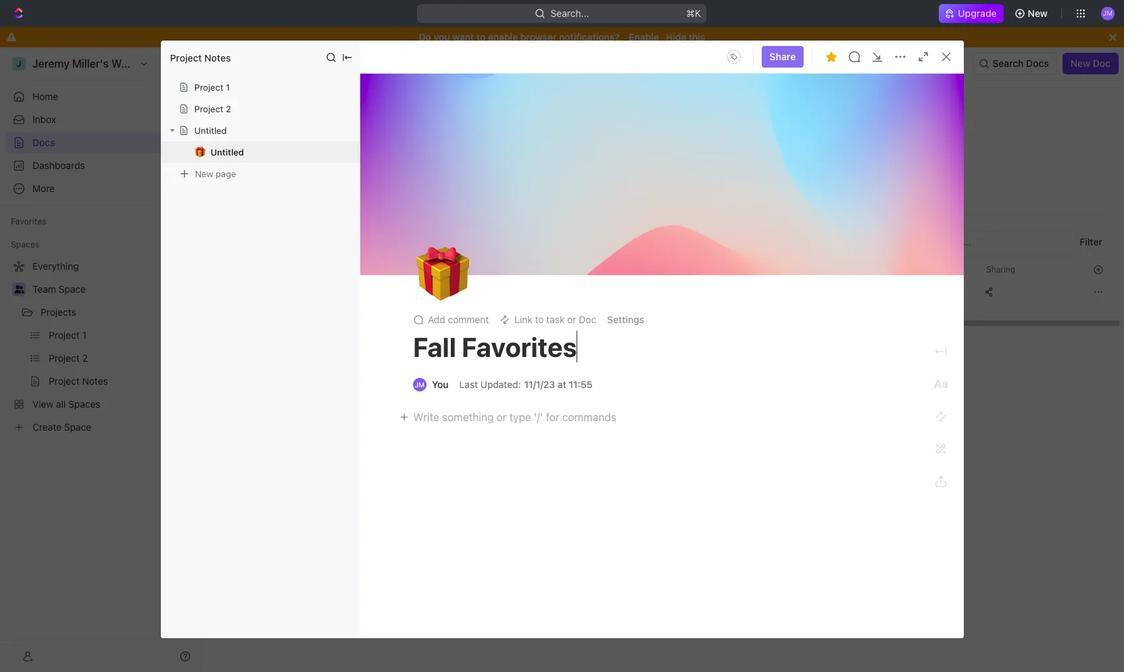 Task type: describe. For each thing, give the bounding box(es) containing it.
tree inside sidebar navigation
[[5, 256, 196, 438]]

date updated
[[770, 264, 822, 274]]

date viewed
[[878, 264, 925, 274]]

team space
[[32, 283, 86, 295]]

to inside link to task or doc "dropdown button"
[[535, 314, 544, 325]]

reposition
[[771, 253, 818, 264]]

11/1/23
[[524, 379, 555, 390]]

archived
[[515, 238, 555, 249]]

workspace button
[[396, 231, 453, 258]]

tags
[[613, 264, 631, 274]]

jm button
[[1097, 3, 1119, 24]]

new for new doc
[[1071, 57, 1091, 69]]

private
[[356, 238, 388, 249]]

settings
[[607, 314, 645, 325]]

task
[[547, 314, 565, 325]]

change cover
[[835, 253, 897, 264]]

team space link
[[32, 279, 193, 300]]

1 horizontal spatial 1
[[226, 82, 230, 93]]

project 2
[[194, 103, 231, 114]]

viewed
[[898, 264, 925, 274]]

sharing
[[986, 264, 1016, 274]]

search docs button
[[974, 53, 1057, 74]]

• for created by me
[[892, 138, 896, 148]]

cover
[[872, 253, 897, 264]]

projects link
[[41, 302, 158, 323]]

space
[[59, 283, 86, 295]]

column header inside table
[[218, 258, 233, 281]]

assigned
[[462, 238, 503, 249]]

enable
[[629, 31, 659, 43]]

last
[[459, 379, 478, 390]]

tab list containing private
[[235, 231, 558, 258]]

change cover button
[[827, 248, 905, 270]]

1 inside sidebar navigation
[[181, 114, 185, 124]]

spaces
[[11, 239, 39, 249]]

link to task or doc button
[[494, 310, 602, 329]]

0 vertical spatial project notes
[[170, 52, 231, 63]]

doc inside button
[[1093, 57, 1111, 69]]

dashboards link
[[5, 155, 196, 176]]

1 cell from the left
[[218, 280, 233, 304]]

new button
[[1009, 3, 1056, 24]]

link to task or doc
[[515, 314, 596, 325]]

browser
[[521, 31, 557, 43]]

title text field
[[413, 331, 900, 363]]

🎁 down created
[[836, 138, 847, 148]]

at
[[558, 379, 566, 390]]

change
[[835, 253, 869, 264]]

recent
[[235, 113, 271, 125]]

0 horizontal spatial jm
[[415, 381, 425, 389]]

untitled link for created by me
[[830, 154, 1097, 176]]

1 horizontal spatial project notes
[[554, 137, 614, 149]]

⌘k
[[687, 7, 702, 19]]

you
[[432, 379, 449, 390]]

🎁 down recent
[[235, 138, 246, 148]]

assigned button
[[458, 231, 506, 258]]

me
[[894, 113, 910, 125]]

🎁 button
[[194, 146, 211, 158]]

new for new page
[[195, 168, 213, 179]]

reposition button
[[763, 248, 827, 270]]

🎁 up the add
[[416, 242, 470, 306]]

you
[[434, 31, 450, 43]]

archived button
[[512, 231, 558, 258]]

0 horizontal spatial to
[[477, 31, 486, 43]]

🎁 inside 🎁 untitled
[[194, 146, 205, 157]]

created
[[836, 113, 877, 125]]

sidebar navigation
[[0, 47, 202, 672]]

last updated: 11/1/23 at 11:55
[[459, 379, 593, 390]]

created by me
[[836, 113, 910, 125]]

date updated button
[[762, 259, 830, 280]]

untitled • for recent
[[254, 137, 296, 149]]

enable
[[488, 31, 518, 43]]

favorites inside favorites button
[[11, 216, 46, 227]]

notifications?
[[559, 31, 620, 43]]

updated:
[[481, 379, 521, 390]]

new doc
[[1071, 57, 1111, 69]]

page
[[216, 168, 236, 179]]

search
[[993, 57, 1024, 69]]

do you want to enable browser notifications? enable hide this
[[419, 31, 706, 43]]

untitled • for created by me
[[855, 137, 896, 149]]

untitled link for recent
[[230, 154, 496, 176]]

location
[[478, 264, 511, 274]]

docs inside "link"
[[32, 137, 55, 148]]

updated
[[790, 264, 822, 274]]

change cover button
[[827, 248, 905, 270]]



Task type: vqa. For each thing, say whether or not it's contained in the screenshot.
the Link to task or Doc at the top
yes



Task type: locate. For each thing, give the bounding box(es) containing it.
untitled • down created by me
[[855, 137, 896, 149]]

0 vertical spatial 1
[[226, 82, 230, 93]]

2 untitled • from the left
[[855, 137, 896, 149]]

search docs
[[993, 57, 1049, 69]]

1 horizontal spatial favorites
[[536, 113, 582, 125]]

row
[[218, 258, 1110, 281], [218, 279, 1110, 306]]

docs link
[[5, 132, 196, 153]]

1
[[226, 82, 230, 93], [181, 114, 185, 124]]

tree containing team space
[[5, 256, 196, 438]]

•
[[291, 138, 296, 148], [892, 138, 896, 148]]

doc right or
[[579, 314, 596, 325]]

new for new
[[1028, 7, 1048, 19]]

to right the link in the left top of the page
[[535, 314, 544, 325]]

date for date updated
[[770, 264, 788, 274]]

0 vertical spatial notes
[[204, 52, 231, 63]]

jm inside dropdown button
[[1103, 9, 1113, 17]]

new up the search docs
[[1028, 7, 1048, 19]]

2 cell from the left
[[762, 280, 870, 304]]

0 vertical spatial new
[[1028, 7, 1048, 19]]

1 horizontal spatial date
[[878, 264, 896, 274]]

🎁 untitled
[[194, 146, 244, 158]]

notes
[[204, 52, 231, 63], [588, 137, 614, 149]]

0 vertical spatial favorites
[[536, 113, 582, 125]]

0 horizontal spatial favorites
[[11, 216, 46, 227]]

docs inside button
[[1026, 57, 1049, 69]]

new right the search docs
[[1071, 57, 1091, 69]]

0 horizontal spatial 1
[[181, 114, 185, 124]]

date for date viewed
[[878, 264, 896, 274]]

dashboards
[[32, 160, 85, 171]]

favorites button
[[5, 214, 52, 230]]

project 1
[[194, 82, 230, 93]]

1 horizontal spatial notes
[[588, 137, 614, 149]]

table
[[218, 258, 1110, 306]]

doc down jm dropdown button
[[1093, 57, 1111, 69]]

by
[[879, 113, 892, 125]]

share
[[770, 51, 796, 62]]

docs up project 1
[[227, 57, 249, 69]]

docs down inbox
[[32, 137, 55, 148]]

projects
[[41, 306, 76, 318]]

dropdown menu image
[[724, 46, 745, 68]]

doc inside "dropdown button"
[[579, 314, 596, 325]]

1 horizontal spatial •
[[892, 138, 896, 148]]

docs right search
[[1026, 57, 1049, 69]]

team
[[32, 283, 56, 295]]

0 horizontal spatial new
[[195, 168, 213, 179]]

0 vertical spatial jm
[[1103, 9, 1113, 17]]

doc
[[1093, 57, 1111, 69], [579, 314, 596, 325]]

new
[[1028, 7, 1048, 19], [1071, 57, 1091, 69], [195, 168, 213, 179]]

to right want
[[477, 31, 486, 43]]

untitled
[[194, 125, 227, 136], [254, 137, 289, 149], [855, 137, 889, 149], [211, 147, 244, 158], [254, 159, 289, 170], [855, 159, 889, 170]]

0 horizontal spatial untitled link
[[230, 154, 496, 176]]

add
[[428, 314, 445, 325]]

0 horizontal spatial docs
[[32, 137, 55, 148]]

project
[[170, 52, 202, 63], [194, 82, 223, 93], [194, 103, 223, 114], [554, 137, 585, 149]]

column header
[[218, 258, 233, 281]]

1 vertical spatial new
[[1071, 57, 1091, 69]]

comment
[[448, 314, 489, 325]]

1 row from the top
[[218, 258, 1110, 281]]

2 horizontal spatial new
[[1071, 57, 1091, 69]]

docs
[[227, 57, 249, 69], [1026, 57, 1049, 69], [32, 137, 55, 148]]

🎁 up the new page
[[194, 146, 205, 157]]

do
[[419, 31, 431, 43]]

1 horizontal spatial untitled •
[[855, 137, 896, 149]]

jm up new doc
[[1103, 9, 1113, 17]]

2 untitled link from the left
[[830, 154, 1097, 176]]

or
[[567, 314, 576, 325]]

0 horizontal spatial project notes
[[170, 52, 231, 63]]

2 row from the top
[[218, 279, 1110, 306]]

1 horizontal spatial new
[[1028, 7, 1048, 19]]

new doc button
[[1063, 53, 1119, 74]]

new page
[[195, 168, 236, 179]]

to
[[477, 31, 486, 43], [535, 314, 544, 325]]

2 vertical spatial new
[[195, 168, 213, 179]]

1 vertical spatial to
[[535, 314, 544, 325]]

0 horizontal spatial doc
[[579, 314, 596, 325]]

2 date from the left
[[878, 264, 896, 274]]

want
[[452, 31, 474, 43]]

1 • from the left
[[291, 138, 296, 148]]

1 vertical spatial 1
[[181, 114, 185, 124]]

home link
[[5, 86, 196, 108]]

1 date from the left
[[770, 264, 788, 274]]

1 untitled • from the left
[[254, 137, 296, 149]]

11:55
[[569, 379, 593, 390]]

tab list
[[235, 231, 558, 258]]

new down 🎁 dropdown button
[[195, 168, 213, 179]]

project notes link
[[530, 133, 796, 154]]

private button
[[353, 231, 391, 258]]

1 up 2
[[226, 82, 230, 93]]

untitled •
[[254, 137, 296, 149], [855, 137, 896, 149]]

hide
[[666, 31, 687, 43]]

inbox
[[32, 114, 56, 125]]

favorites
[[536, 113, 582, 125], [11, 216, 46, 227]]

1 horizontal spatial untitled link
[[830, 154, 1097, 176]]

jm
[[1103, 9, 1113, 17], [415, 381, 425, 389]]

this
[[689, 31, 706, 43]]

0 horizontal spatial •
[[291, 138, 296, 148]]

1 vertical spatial notes
[[588, 137, 614, 149]]

0 vertical spatial to
[[477, 31, 486, 43]]

1 vertical spatial favorites
[[11, 216, 46, 227]]

0 vertical spatial doc
[[1093, 57, 1111, 69]]

2 horizontal spatial docs
[[1026, 57, 1049, 69]]

2 • from the left
[[892, 138, 896, 148]]

1 vertical spatial project notes
[[554, 137, 614, 149]]

0 horizontal spatial notes
[[204, 52, 231, 63]]

upgrade link
[[939, 4, 1004, 23]]

0 horizontal spatial untitled •
[[254, 137, 296, 149]]

jm left you
[[415, 381, 425, 389]]

untitled inside 🎁 untitled
[[211, 147, 244, 158]]

1 horizontal spatial docs
[[227, 57, 249, 69]]

2
[[226, 103, 231, 114]]

search...
[[551, 7, 590, 19]]

1 untitled link from the left
[[230, 154, 496, 176]]

tree
[[5, 256, 196, 438]]

project notes
[[170, 52, 231, 63], [554, 137, 614, 149]]

0 horizontal spatial date
[[770, 264, 788, 274]]

1 horizontal spatial jm
[[1103, 9, 1113, 17]]

date viewed button
[[870, 259, 946, 280]]

link
[[515, 314, 533, 325]]

cell
[[218, 280, 233, 304], [762, 280, 870, 304], [870, 280, 978, 304]]

upgrade
[[958, 7, 997, 19]]

1 vertical spatial jm
[[415, 381, 425, 389]]

untitled • down recent
[[254, 137, 296, 149]]

row containing location
[[218, 258, 1110, 281]]

table containing location
[[218, 258, 1110, 306]]

1 horizontal spatial to
[[535, 314, 544, 325]]

user group image
[[14, 285, 24, 293]]

1 horizontal spatial doc
[[1093, 57, 1111, 69]]

3 cell from the left
[[870, 280, 978, 304]]

1 vertical spatial doc
[[579, 314, 596, 325]]

Search by name... text field
[[893, 232, 1064, 252]]

home
[[32, 91, 58, 102]]

• for recent
[[291, 138, 296, 148]]

untitled link
[[230, 154, 496, 176], [830, 154, 1097, 176]]

add comment
[[428, 314, 489, 325]]

1 left project 2
[[181, 114, 185, 124]]

workspace
[[400, 238, 450, 249]]



